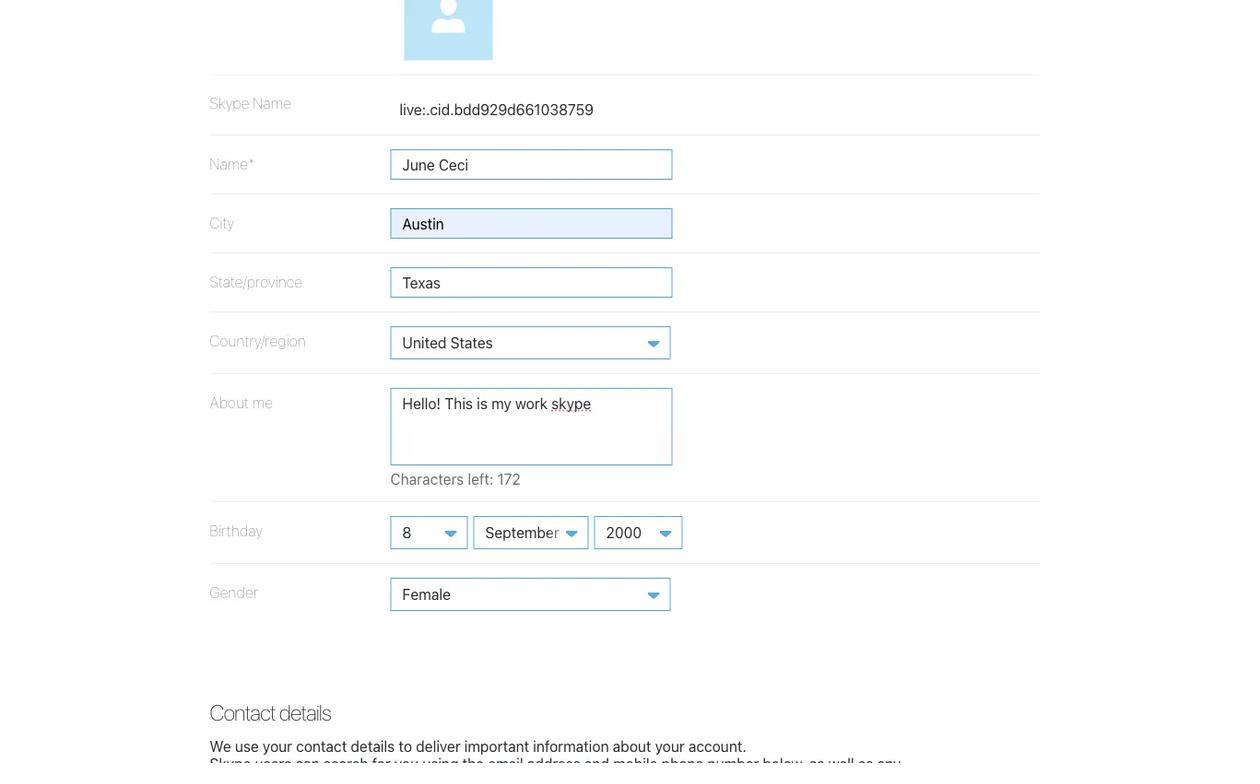 Task type: locate. For each thing, give the bounding box(es) containing it.
united
[[403, 334, 447, 351]]

about me
[[210, 394, 273, 411]]

0 vertical spatial details
[[279, 700, 331, 726]]

skype name
[[210, 95, 291, 112]]

skype
[[210, 95, 250, 112]]

me
[[252, 394, 273, 411]]

1 vertical spatial details
[[351, 738, 395, 755]]

State/province text field
[[391, 267, 673, 298]]

your right about
[[655, 738, 685, 755]]

about
[[210, 394, 249, 411]]

Name* text field
[[391, 149, 673, 180]]

contact
[[210, 700, 275, 726]]

City text field
[[391, 208, 673, 239]]

About me text field
[[391, 388, 673, 466]]

female
[[403, 586, 451, 603]]

states
[[451, 334, 493, 351]]

8
[[403, 524, 412, 541]]

state/province
[[210, 273, 303, 290]]

2 your from the left
[[655, 738, 685, 755]]

gender
[[210, 584, 258, 601]]

information
[[533, 738, 609, 755]]

details
[[279, 700, 331, 726], [351, 738, 395, 755]]

status
[[391, 470, 610, 488]]

account.
[[689, 738, 747, 755]]

your
[[263, 738, 292, 755], [655, 738, 685, 755]]

left:
[[468, 470, 494, 488]]

details up contact
[[279, 700, 331, 726]]

name
[[253, 95, 291, 112]]

to
[[399, 738, 412, 755]]

1 horizontal spatial your
[[655, 738, 685, 755]]

0 horizontal spatial your
[[263, 738, 292, 755]]

details left to
[[351, 738, 395, 755]]

your right use on the left bottom of page
[[263, 738, 292, 755]]

1 your from the left
[[263, 738, 292, 755]]

september
[[486, 524, 559, 541]]

country/region
[[210, 332, 306, 349]]

live:.cid.bdd929d661038759
[[400, 101, 594, 119]]



Task type: describe. For each thing, give the bounding box(es) containing it.
2000
[[606, 524, 642, 541]]

name*
[[210, 155, 255, 172]]

characters
[[391, 470, 464, 488]]

important
[[465, 738, 530, 755]]

1 horizontal spatial details
[[351, 738, 395, 755]]

characters left: 172
[[391, 470, 521, 488]]

172
[[498, 470, 521, 488]]

0 horizontal spatial details
[[279, 700, 331, 726]]

we use your contact details to deliver important information about your account.
[[210, 738, 747, 755]]

use
[[235, 738, 259, 755]]

deliver
[[416, 738, 461, 755]]

contact
[[296, 738, 347, 755]]

about
[[613, 738, 652, 755]]

united states
[[403, 334, 493, 351]]

contact details
[[210, 700, 331, 726]]

status containing characters left:
[[391, 470, 610, 488]]

birthday
[[210, 522, 263, 540]]

we
[[210, 738, 231, 755]]

city
[[210, 214, 234, 231]]



Task type: vqa. For each thing, say whether or not it's contained in the screenshot.
8
yes



